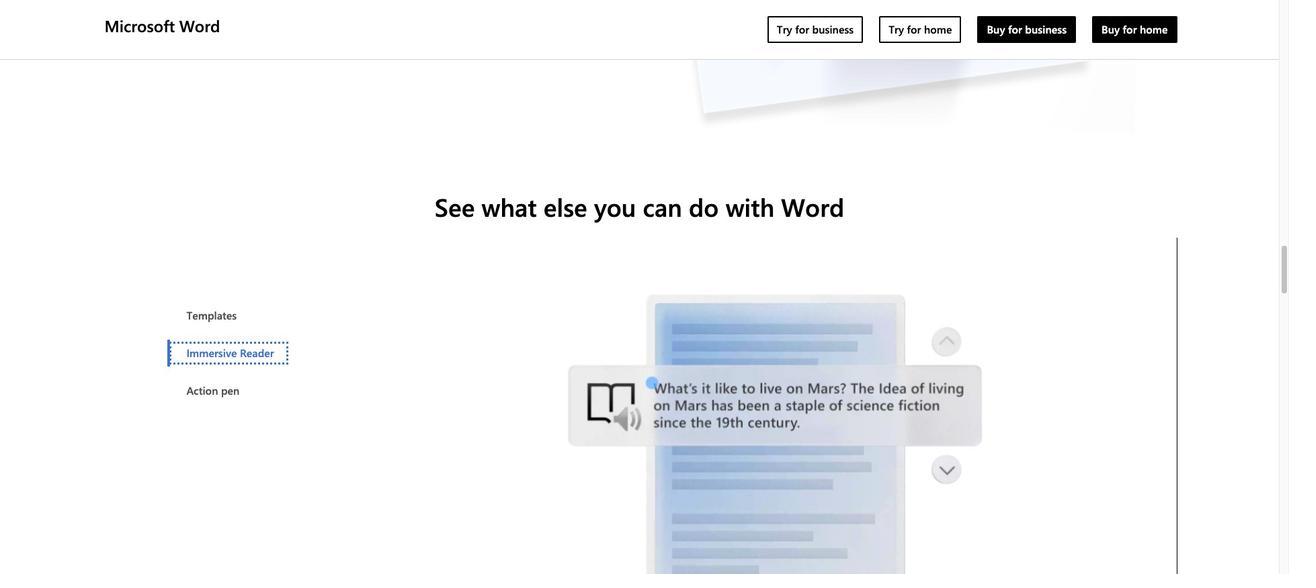 Task type: describe. For each thing, give the bounding box(es) containing it.
with
[[726, 190, 775, 223]]

word inside microsoft word element
[[179, 15, 220, 36]]

business for buy for business
[[1026, 22, 1067, 36]]

home for buy for home
[[1140, 22, 1168, 36]]

try for home link
[[880, 16, 962, 43]]

microsoft
[[105, 15, 175, 36]]

try for home
[[889, 22, 952, 36]]

try for business link
[[768, 16, 864, 43]]

templates link
[[170, 303, 290, 329]]

pen
[[221, 384, 240, 398]]

action
[[187, 384, 218, 398]]

for for try for business
[[796, 22, 810, 36]]

business for try for business
[[813, 22, 854, 36]]

microsoft word element
[[102, 0, 1186, 59]]

do
[[689, 190, 719, 223]]

for for try for home
[[907, 22, 922, 36]]

buy for business link
[[978, 16, 1077, 43]]

buy for business
[[987, 22, 1067, 36]]

buy for home link
[[1093, 16, 1178, 43]]

see what else you can do with word
[[435, 190, 845, 223]]

microsoft word
[[105, 15, 220, 36]]



Task type: vqa. For each thing, say whether or not it's contained in the screenshot.
For
yes



Task type: locate. For each thing, give the bounding box(es) containing it.
immersive reader link
[[168, 340, 290, 367]]

try
[[777, 22, 793, 36], [889, 22, 905, 36]]

2 home from the left
[[1140, 22, 1168, 36]]

1 try from the left
[[777, 22, 793, 36]]

action pen link
[[170, 378, 290, 405]]

see
[[435, 190, 475, 223]]

can
[[643, 190, 682, 223]]

buy
[[987, 22, 1006, 36], [1102, 22, 1120, 36]]

word
[[179, 15, 220, 36], [782, 190, 845, 223]]

1 buy from the left
[[987, 22, 1006, 36]]

2 buy from the left
[[1102, 22, 1120, 36]]

buy inside buy for home 'link'
[[1102, 22, 1120, 36]]

0 vertical spatial word
[[179, 15, 220, 36]]

immersive
[[187, 346, 237, 360]]

1 horizontal spatial buy
[[1102, 22, 1120, 36]]

for for buy for home
[[1123, 22, 1137, 36]]

word right the "microsoft"
[[179, 15, 220, 36]]

reader
[[240, 346, 274, 360]]

home for try for home
[[925, 22, 952, 36]]

buy for buy for business
[[987, 22, 1006, 36]]

1 horizontal spatial try
[[889, 22, 905, 36]]

2 business from the left
[[1026, 22, 1067, 36]]

1 horizontal spatial home
[[1140, 22, 1168, 36]]

try for business
[[777, 22, 854, 36]]

tab list containing templates
[[168, 303, 290, 416]]

1 horizontal spatial word
[[782, 190, 845, 223]]

1 horizontal spatial business
[[1026, 22, 1067, 36]]

buy for home
[[1102, 22, 1168, 36]]

tab list
[[168, 303, 290, 416]]

else
[[544, 190, 588, 223]]

0 horizontal spatial try
[[777, 22, 793, 36]]

0 horizontal spatial business
[[813, 22, 854, 36]]

home
[[925, 22, 952, 36], [1140, 22, 1168, 36]]

1 for from the left
[[796, 22, 810, 36]]

business
[[813, 22, 854, 36], [1026, 22, 1067, 36]]

2 try from the left
[[889, 22, 905, 36]]

action pen
[[187, 384, 240, 398]]

2 for from the left
[[907, 22, 922, 36]]

what
[[482, 190, 537, 223]]

buy for buy for home
[[1102, 22, 1120, 36]]

0 horizontal spatial home
[[925, 22, 952, 36]]

for
[[796, 22, 810, 36], [907, 22, 922, 36], [1009, 22, 1023, 36], [1123, 22, 1137, 36]]

1 home from the left
[[925, 22, 952, 36]]

for inside 'link'
[[1123, 22, 1137, 36]]

1 business from the left
[[813, 22, 854, 36]]

home inside buy for home 'link'
[[1140, 22, 1168, 36]]

home inside try for home link
[[925, 22, 952, 36]]

word right with
[[782, 190, 845, 223]]

immersive reader
[[187, 346, 274, 360]]

you
[[594, 190, 636, 223]]

3 for from the left
[[1009, 22, 1023, 36]]

0 horizontal spatial buy
[[987, 22, 1006, 36]]

try for try for home
[[889, 22, 905, 36]]

templates
[[187, 309, 237, 323]]

1 vertical spatial word
[[782, 190, 845, 223]]

buy inside buy for business link
[[987, 22, 1006, 36]]

try for try for business
[[777, 22, 793, 36]]

for for buy for business
[[1009, 22, 1023, 36]]

0 horizontal spatial word
[[179, 15, 220, 36]]

4 for from the left
[[1123, 22, 1137, 36]]



